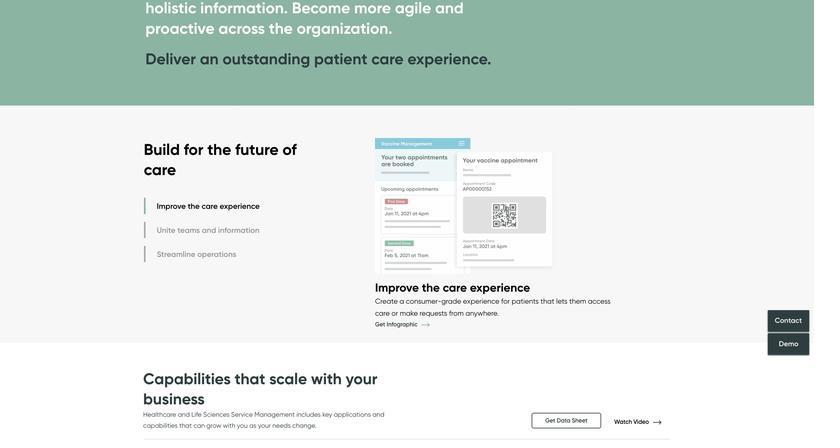 Task type: describe. For each thing, give the bounding box(es) containing it.
improve the care experience link
[[144, 198, 261, 214]]

deliver
[[145, 49, 196, 69]]

key
[[322, 411, 332, 419]]

improve for improve the care experience
[[157, 201, 186, 211]]

care inside build for the future of care
[[144, 160, 176, 179]]

service
[[231, 411, 253, 419]]

grade
[[441, 297, 461, 305]]

get data sheet
[[545, 417, 588, 425]]

2 horizontal spatial and
[[373, 411, 384, 419]]

build
[[144, 140, 180, 159]]

or
[[392, 309, 398, 318]]

improve the care experience
[[157, 201, 260, 211]]

business
[[143, 389, 205, 409]]

lets
[[556, 297, 568, 305]]

contact link
[[768, 310, 809, 332]]

for inside improve the care experience create a consumer-grade experience for patients that lets them access care or make requests from anywhere.
[[501, 297, 510, 305]]

applications
[[334, 411, 371, 419]]

streamline operations
[[157, 250, 236, 259]]

0 horizontal spatial and
[[178, 411, 190, 419]]

data
[[557, 417, 571, 425]]

healthcare
[[143, 411, 176, 419]]

unite teams and information
[[157, 225, 260, 235]]

capabilities
[[143, 422, 178, 430]]

sheet
[[572, 417, 588, 425]]

unite teams and information link
[[144, 222, 261, 238]]

1 vertical spatial that
[[235, 369, 265, 389]]

includes
[[296, 411, 321, 419]]

management
[[254, 411, 295, 419]]

1 horizontal spatial and
[[202, 225, 216, 235]]

a
[[400, 297, 404, 305]]

2 vertical spatial that
[[179, 422, 192, 430]]

capabilities
[[143, 369, 231, 389]]

of
[[283, 140, 297, 159]]

anywhere.
[[466, 309, 499, 318]]

you
[[237, 422, 248, 430]]

needs
[[272, 422, 291, 430]]

watch
[[614, 419, 632, 426]]

get infographic
[[375, 321, 419, 328]]

infographic
[[387, 321, 418, 328]]

from
[[449, 309, 464, 318]]

get for get infographic
[[375, 321, 385, 328]]

experience.
[[408, 49, 491, 69]]

grow
[[207, 422, 221, 430]]

streamline operations link
[[144, 246, 261, 262]]

demo
[[779, 340, 798, 348]]

1 horizontal spatial your
[[346, 369, 377, 389]]

the inside build for the future of care
[[207, 140, 231, 159]]



Task type: locate. For each thing, give the bounding box(es) containing it.
get inside get data sheet link
[[545, 417, 555, 425]]

the for improve the care experience create a consumer-grade experience for patients that lets them access care or make requests from anywhere.
[[422, 280, 440, 295]]

2 horizontal spatial that
[[541, 297, 555, 305]]

0 horizontal spatial your
[[258, 422, 271, 430]]

an
[[200, 49, 219, 69]]

1 vertical spatial the
[[188, 201, 200, 211]]

2 horizontal spatial the
[[422, 280, 440, 295]]

experience up anywhere.
[[463, 297, 499, 305]]

0 vertical spatial experience
[[220, 201, 260, 211]]

the inside improve the care experience create a consumer-grade experience for patients that lets them access care or make requests from anywhere.
[[422, 280, 440, 295]]

1 horizontal spatial get
[[545, 417, 555, 425]]

1 vertical spatial improve
[[375, 280, 419, 295]]

improve inside improve the care experience create a consumer-grade experience for patients that lets them access care or make requests from anywhere.
[[375, 280, 419, 295]]

1 vertical spatial experience
[[470, 280, 530, 295]]

demo link
[[768, 333, 809, 355]]

experience for improve the care experience create a consumer-grade experience for patients that lets them access care or make requests from anywhere.
[[470, 280, 530, 295]]

patients
[[512, 297, 539, 305]]

1 horizontal spatial for
[[501, 297, 510, 305]]

2 vertical spatial the
[[422, 280, 440, 295]]

for
[[184, 140, 203, 159], [501, 297, 510, 305]]

future
[[235, 140, 279, 159]]

sciences
[[203, 411, 230, 419]]

0 vertical spatial that
[[541, 297, 555, 305]]

0 vertical spatial the
[[207, 140, 231, 159]]

and
[[202, 225, 216, 235], [178, 411, 190, 419], [373, 411, 384, 419]]

life
[[191, 411, 202, 419]]

improve up a
[[375, 280, 419, 295]]

0 vertical spatial with
[[311, 369, 342, 389]]

1 vertical spatial with
[[223, 422, 235, 430]]

for right build
[[184, 140, 203, 159]]

contact
[[775, 316, 802, 325]]

as
[[249, 422, 256, 430]]

information
[[218, 225, 260, 235]]

make
[[400, 309, 418, 318]]

and right teams
[[202, 225, 216, 235]]

streamline
[[157, 250, 195, 259]]

for inside build for the future of care
[[184, 140, 203, 159]]

experience
[[220, 201, 260, 211], [470, 280, 530, 295], [463, 297, 499, 305]]

that inside improve the care experience create a consumer-grade experience for patients that lets them access care or make requests from anywhere.
[[541, 297, 555, 305]]

outstanding
[[223, 49, 310, 69]]

0 horizontal spatial with
[[223, 422, 235, 430]]

the inside improve the care experience link
[[188, 201, 200, 211]]

watch video link
[[614, 419, 671, 426]]

and left life
[[178, 411, 190, 419]]

0 horizontal spatial get
[[375, 321, 385, 328]]

your
[[346, 369, 377, 389], [258, 422, 271, 430]]

1 horizontal spatial with
[[311, 369, 342, 389]]

0 vertical spatial for
[[184, 140, 203, 159]]

with
[[311, 369, 342, 389], [223, 422, 235, 430]]

0 horizontal spatial improve
[[157, 201, 186, 211]]

and right applications
[[373, 411, 384, 419]]

0 vertical spatial your
[[346, 369, 377, 389]]

1 vertical spatial for
[[501, 297, 510, 305]]

1 horizontal spatial the
[[207, 140, 231, 159]]

experience up information on the bottom of the page
[[220, 201, 260, 211]]

get for get data sheet
[[545, 417, 555, 425]]

experience inside improve the care experience link
[[220, 201, 260, 211]]

operations
[[197, 250, 236, 259]]

get
[[375, 321, 385, 328], [545, 417, 555, 425]]

care
[[371, 49, 404, 69], [144, 160, 176, 179], [202, 201, 218, 211], [443, 280, 467, 295], [375, 309, 390, 318]]

deliver an outstanding patient care experience.
[[145, 49, 491, 69]]

1 vertical spatial your
[[258, 422, 271, 430]]

improve
[[157, 201, 186, 211], [375, 280, 419, 295]]

change.
[[292, 422, 317, 430]]

experience up 'patients'
[[470, 280, 530, 295]]

video
[[634, 419, 649, 426]]

get left infographic
[[375, 321, 385, 328]]

improve for improve the care experience create a consumer-grade experience for patients that lets them access care or make requests from anywhere.
[[375, 280, 419, 295]]

1 vertical spatial get
[[545, 417, 555, 425]]

1 horizontal spatial improve
[[375, 280, 419, 295]]

patient
[[314, 49, 367, 69]]

improve up unite
[[157, 201, 186, 211]]

for left 'patients'
[[501, 297, 510, 305]]

get data sheet link
[[532, 413, 601, 429]]

teams
[[177, 225, 200, 235]]

0 horizontal spatial the
[[188, 201, 200, 211]]

consumer-
[[406, 297, 441, 305]]

watch video
[[614, 419, 651, 426]]

improve the care experience create a consumer-grade experience for patients that lets them access care or make requests from anywhere.
[[375, 280, 611, 318]]

the
[[207, 140, 231, 159], [188, 201, 200, 211], [422, 280, 440, 295]]

1 horizontal spatial that
[[235, 369, 265, 389]]

them
[[569, 297, 586, 305]]

requests
[[420, 309, 447, 318]]

get infographic link
[[375, 321, 440, 328]]

0 horizontal spatial that
[[179, 422, 192, 430]]

capabilities that scale with your business healthcare and life sciences service management includes key applications and capabilities that can grow with you as your needs change.
[[143, 369, 384, 430]]

the for improve the care experience
[[188, 201, 200, 211]]

unite
[[157, 225, 176, 235]]

that
[[541, 297, 555, 305], [235, 369, 265, 389], [179, 422, 192, 430]]

access
[[588, 297, 611, 305]]

2 vertical spatial experience
[[463, 297, 499, 305]]

0 horizontal spatial for
[[184, 140, 203, 159]]

build for the future of care
[[144, 140, 297, 179]]

experience for improve the care experience
[[220, 201, 260, 211]]

create
[[375, 297, 398, 305]]

give patients the ease of a consumer experience image
[[375, 131, 617, 280]]

scale
[[269, 369, 307, 389]]

0 vertical spatial get
[[375, 321, 385, 328]]

0 vertical spatial improve
[[157, 201, 186, 211]]

can
[[194, 422, 205, 430]]

get left data
[[545, 417, 555, 425]]



Task type: vqa. For each thing, say whether or not it's contained in the screenshot.
"Agent" to the left
no



